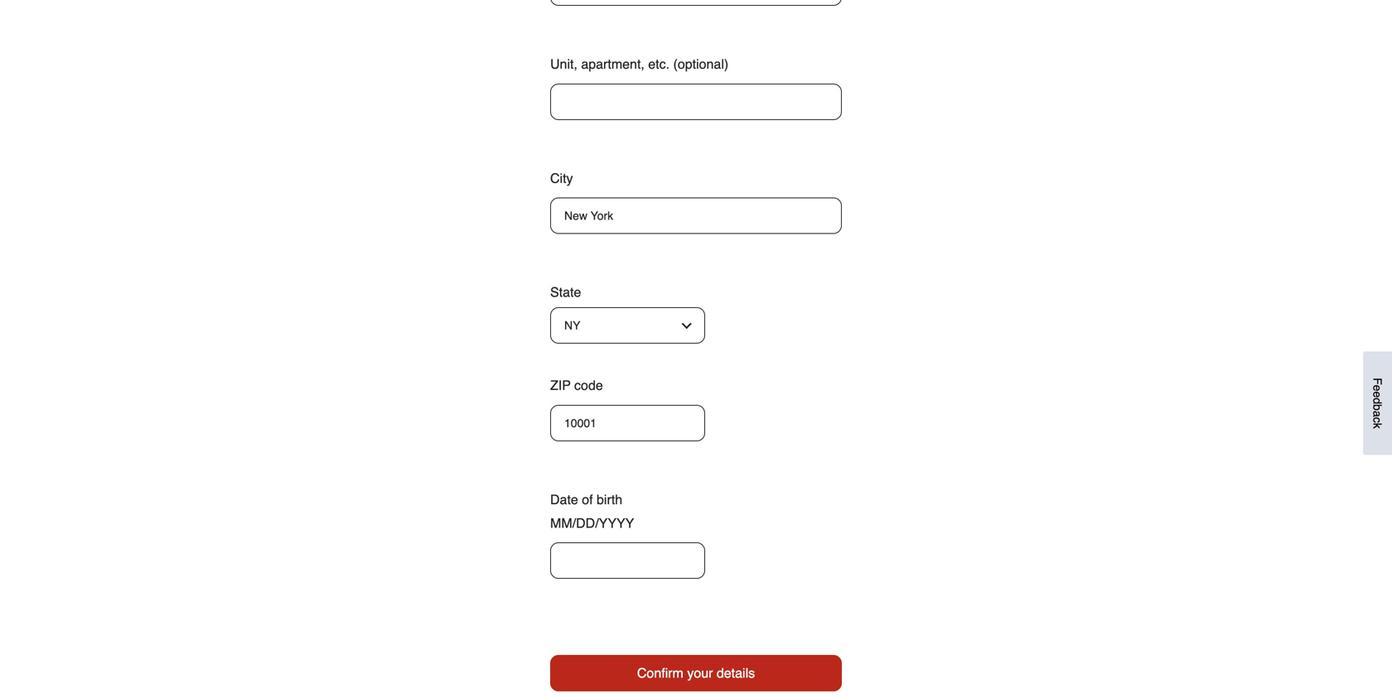 Task type: describe. For each thing, give the bounding box(es) containing it.
f
[[1371, 378, 1384, 385]]

code
[[574, 378, 603, 393]]

date
[[550, 492, 578, 507]]

your
[[687, 666, 713, 681]]

date of birth
[[550, 492, 622, 507]]

1 e from the top
[[1371, 385, 1384, 392]]

state
[[550, 285, 581, 300]]

confirm
[[637, 666, 684, 681]]

zip code
[[550, 378, 603, 393]]

zip
[[550, 378, 571, 393]]

f e e d b a c k
[[1371, 378, 1384, 429]]

Street Address text field
[[550, 0, 842, 6]]

d
[[1371, 398, 1384, 404]]

f e e d b a c k button
[[1363, 352, 1392, 455]]

(optional)
[[673, 57, 729, 72]]

a
[[1371, 411, 1384, 417]]

city
[[550, 171, 573, 186]]

unit, apartment, etc. (optional)
[[550, 57, 729, 72]]

2 e from the top
[[1371, 391, 1384, 398]]

mm/dd/yyyy
[[550, 516, 634, 531]]



Task type: locate. For each thing, give the bounding box(es) containing it.
City text field
[[550, 198, 842, 234]]

unit,
[[550, 57, 577, 72]]

ZIP code text field
[[550, 405, 705, 441]]

confirm your details button
[[550, 656, 842, 692]]

confirm your details
[[637, 666, 755, 681]]

of
[[582, 492, 593, 507]]

apartment,
[[581, 57, 645, 72]]

e up d
[[1371, 385, 1384, 392]]

b
[[1371, 404, 1384, 411]]

details
[[717, 666, 755, 681]]

e
[[1371, 385, 1384, 392], [1371, 391, 1384, 398]]

Unit, apartment, etc. (optional) text field
[[550, 84, 842, 120]]

k
[[1371, 423, 1384, 429]]

e up b on the right
[[1371, 391, 1384, 398]]

birth
[[597, 492, 622, 507]]

etc.
[[648, 57, 670, 72]]

c
[[1371, 417, 1384, 423]]



Task type: vqa. For each thing, say whether or not it's contained in the screenshot.
the apartment,
yes



